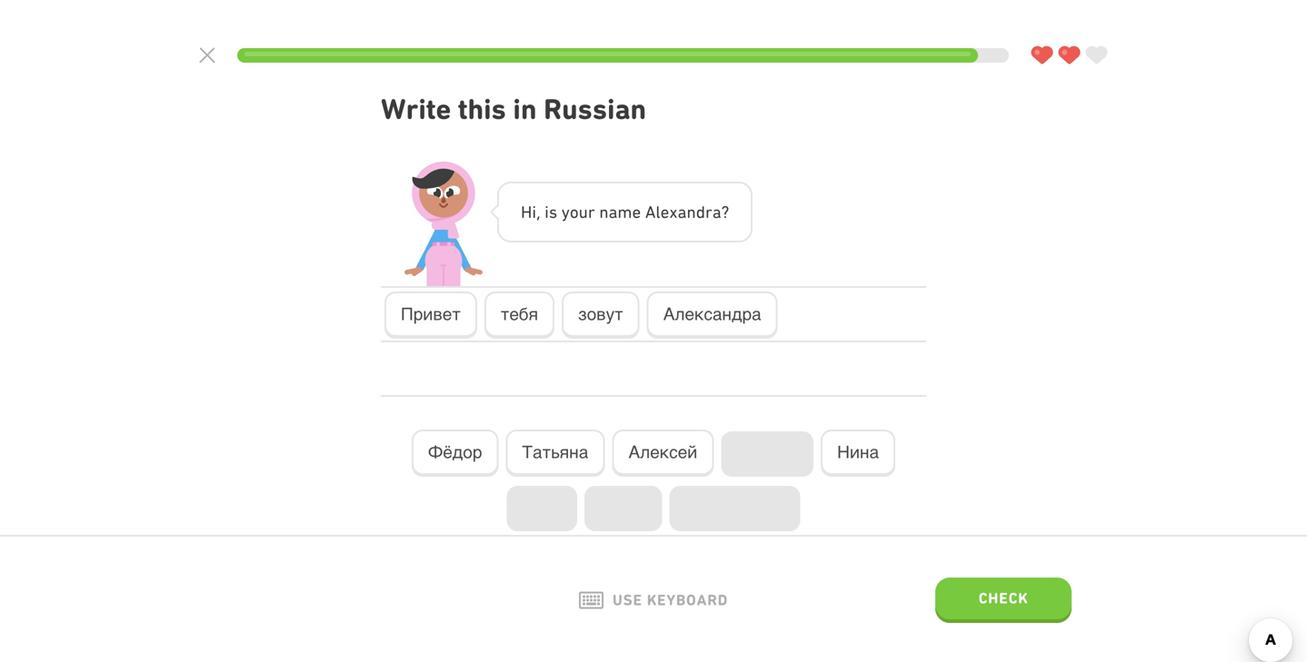 Task type: locate. For each thing, give the bounding box(es) containing it.
0 horizontal spatial a
[[609, 202, 618, 222]]

r left ?
[[706, 202, 713, 222]]

r right o at the left
[[588, 202, 595, 222]]

write this in russian
[[381, 92, 647, 126]]

алексей button
[[612, 430, 714, 477]]

2 a from the left
[[678, 202, 687, 222]]

n
[[599, 202, 609, 222], [687, 202, 696, 222]]

2 e from the left
[[661, 202, 670, 222]]

n right x
[[687, 202, 696, 222]]

0 horizontal spatial r
[[588, 202, 595, 222]]

a l e x a n d r a ?
[[645, 202, 729, 222]]

3 a from the left
[[713, 202, 722, 222]]

progress bar
[[237, 48, 1009, 63]]

фёдор button
[[412, 430, 499, 477]]

use keyboard
[[613, 592, 728, 610]]

m
[[618, 202, 632, 222]]

russian
[[544, 92, 647, 126]]

1 horizontal spatial n
[[687, 202, 696, 222]]

a right d
[[713, 202, 722, 222]]

1 n from the left
[[599, 202, 609, 222]]

i right ","
[[545, 202, 549, 222]]

a right u
[[609, 202, 618, 222]]

h
[[521, 202, 532, 222]]

нина button
[[821, 430, 896, 477]]

e right the a on the top
[[661, 202, 670, 222]]

2 horizontal spatial a
[[713, 202, 722, 222]]

привет button
[[385, 292, 477, 339]]

r
[[588, 202, 595, 222], [706, 202, 713, 222]]

1 horizontal spatial i
[[545, 202, 549, 222]]

keyboard
[[647, 592, 728, 610]]

x
[[670, 202, 678, 222]]

0 horizontal spatial e
[[632, 202, 641, 222]]

2 r from the left
[[706, 202, 713, 222]]

0 horizontal spatial n
[[599, 202, 609, 222]]

y o u r n a m e
[[562, 202, 641, 222]]

1 horizontal spatial a
[[678, 202, 687, 222]]

1 r from the left
[[588, 202, 595, 222]]

e
[[632, 202, 641, 222], [661, 202, 670, 222]]

александра
[[663, 305, 762, 324]]

нина
[[838, 443, 879, 462]]

зовут button
[[562, 292, 640, 339]]

александра button
[[647, 292, 778, 339]]

n right u
[[599, 202, 609, 222]]

use keyboard button
[[579, 592, 728, 610]]

i left 's'
[[532, 202, 537, 222]]

1 horizontal spatial e
[[661, 202, 670, 222]]

this
[[458, 92, 506, 126]]

0 horizontal spatial i
[[532, 202, 537, 222]]

i
[[532, 202, 537, 222], [545, 202, 549, 222]]

a left d
[[678, 202, 687, 222]]

e left the a on the top
[[632, 202, 641, 222]]

d
[[696, 202, 706, 222]]

a
[[609, 202, 618, 222], [678, 202, 687, 222], [713, 202, 722, 222]]

a
[[645, 202, 656, 222]]

1 horizontal spatial r
[[706, 202, 713, 222]]



Task type: vqa. For each thing, say whether or not it's contained in the screenshot.
Write this in Russian
yes



Task type: describe. For each thing, give the bounding box(es) containing it.
h i , i s
[[521, 202, 558, 222]]

u
[[579, 202, 588, 222]]

s
[[549, 202, 558, 222]]

in
[[513, 92, 537, 126]]

зовут
[[578, 305, 623, 324]]

l
[[656, 202, 661, 222]]

o
[[570, 202, 579, 222]]

?
[[722, 202, 729, 222]]

y
[[562, 202, 570, 222]]

1 a from the left
[[609, 202, 618, 222]]

тебя
[[501, 305, 538, 324]]

write
[[381, 92, 451, 126]]

алексей
[[629, 443, 698, 462]]

фёдор
[[428, 443, 482, 462]]

check
[[979, 590, 1029, 608]]

привет
[[401, 305, 461, 324]]

2 i from the left
[[545, 202, 549, 222]]

use
[[613, 592, 643, 610]]

,
[[537, 202, 541, 222]]

тебя button
[[485, 292, 555, 339]]

check button
[[936, 578, 1072, 624]]

татьяна
[[522, 443, 589, 462]]

1 i from the left
[[532, 202, 537, 222]]

1 e from the left
[[632, 202, 641, 222]]

2 n from the left
[[687, 202, 696, 222]]

татьяна button
[[506, 430, 605, 477]]



